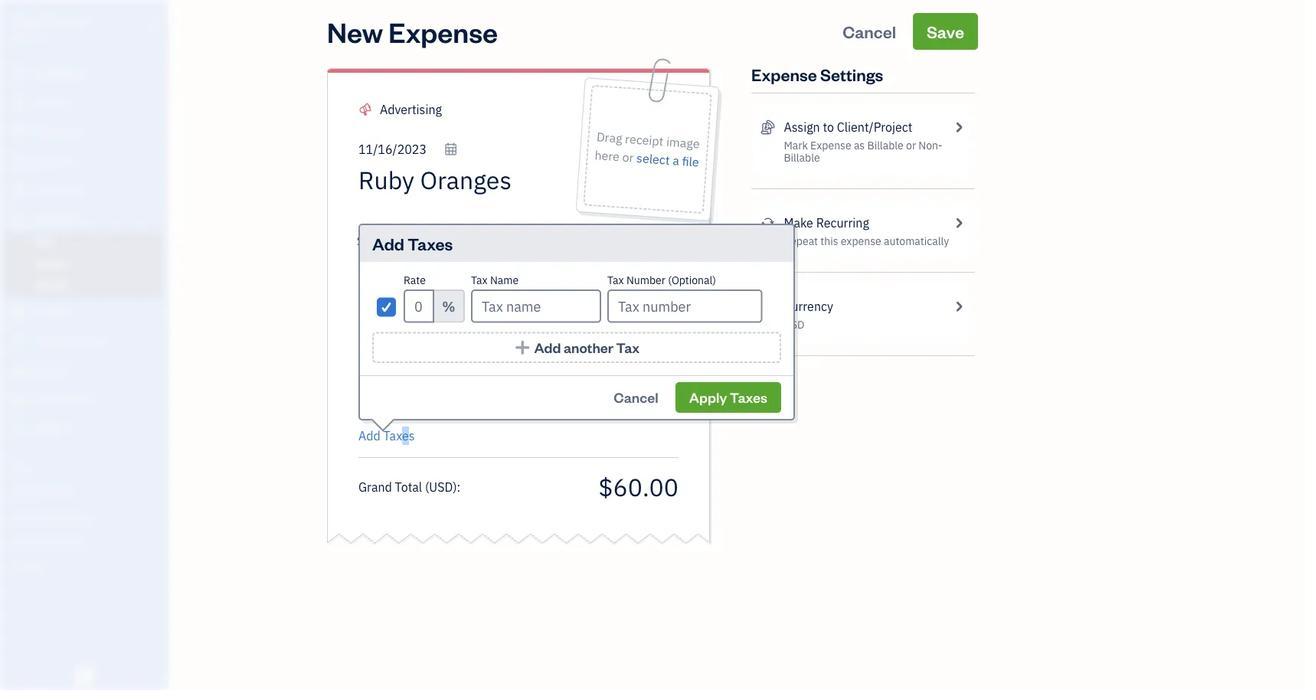 Task type: describe. For each thing, give the bounding box(es) containing it.
tax number (optional)
[[608, 273, 717, 287]]

0 vertical spatial add
[[372, 233, 405, 254]]

3 chevronright image from the top
[[952, 297, 966, 316]]

Description text field
[[351, 232, 671, 416]]

cancel button for apply taxes
[[600, 382, 673, 413]]

check image
[[380, 299, 394, 315]]

taxes inside dropdown button
[[384, 428, 415, 444]]

name
[[490, 273, 519, 287]]

number
[[627, 273, 666, 287]]

ruby
[[12, 13, 41, 30]]

):
[[453, 479, 461, 495]]

tax for tax number (optional)
[[608, 273, 624, 287]]

new
[[327, 13, 383, 49]]

expense
[[841, 234, 882, 248]]

main element
[[0, 0, 207, 691]]

expense image
[[10, 212, 28, 228]]

Merchant text field
[[359, 165, 568, 195]]

add inside dropdown button
[[359, 428, 381, 444]]

Category text field
[[380, 100, 511, 119]]

chevronright image for recurring
[[952, 214, 966, 232]]

delete tax image
[[766, 297, 782, 315]]

report image
[[10, 422, 28, 437]]

receipt
[[625, 131, 664, 149]]

invoice image
[[10, 154, 28, 169]]

expense for new expense
[[389, 13, 498, 49]]

cancel for apply taxes
[[614, 389, 659, 407]]

recurring
[[817, 215, 870, 231]]

or for mark expense as billable or non- billable
[[907, 138, 917, 153]]

here
[[594, 147, 620, 165]]

tax inside button
[[617, 339, 640, 357]]

grand
[[359, 479, 392, 495]]

settings
[[821, 63, 884, 85]]

assign to client/project
[[784, 119, 913, 135]]

new expense
[[327, 13, 498, 49]]

0 horizontal spatial billable
[[784, 151, 821, 165]]

select a file button
[[636, 149, 700, 171]]

taxes inside button
[[730, 389, 768, 407]]

add inside button
[[534, 339, 561, 357]]

cancel button for save
[[829, 13, 911, 50]]

repeat this expense automatically
[[784, 234, 950, 248]]

select a file
[[636, 150, 700, 170]]

this
[[821, 234, 839, 248]]

expense settings
[[752, 63, 884, 85]]

expense for mark expense as billable or non- billable
[[811, 138, 852, 153]]

mark expense as billable or non- billable
[[784, 138, 943, 165]]

tax name
[[471, 273, 519, 287]]

add another tax button
[[372, 332, 782, 363]]

cancel for save
[[843, 20, 897, 42]]

apply taxes
[[690, 389, 768, 407]]

client/project
[[837, 119, 913, 135]]

drag
[[596, 129, 623, 146]]

apply
[[690, 389, 728, 407]]

a
[[672, 152, 680, 169]]

repeat
[[784, 234, 819, 248]]

add another tax
[[534, 339, 640, 357]]

add taxes button
[[359, 427, 415, 445]]

select
[[636, 150, 671, 168]]

timer image
[[10, 334, 28, 349]]

dashboard image
[[10, 67, 28, 82]]

tax for tax name
[[471, 273, 488, 287]]

team members image
[[11, 485, 164, 497]]

automatically
[[884, 234, 950, 248]]



Task type: vqa. For each thing, say whether or not it's contained in the screenshot.
Name
yes



Task type: locate. For each thing, give the bounding box(es) containing it.
2 vertical spatial expense
[[811, 138, 852, 153]]

tax right the another
[[617, 339, 640, 357]]

1 vertical spatial cancel
[[614, 389, 659, 407]]

currency
[[784, 299, 834, 315]]

cancel
[[843, 20, 897, 42], [614, 389, 659, 407]]

owner
[[12, 31, 41, 43]]

expense
[[389, 13, 498, 49], [752, 63, 817, 85], [811, 138, 852, 153]]

2 vertical spatial chevronright image
[[952, 297, 966, 316]]

(optional)
[[668, 273, 717, 287]]

or for drag receipt image here or
[[622, 149, 635, 166]]

bank connections image
[[11, 534, 164, 546]]

to
[[823, 119, 835, 135]]

Date in MM/DD/YYYY format text field
[[359, 141, 458, 157]]

make
[[784, 215, 814, 231]]

Amount (USD) text field
[[598, 471, 679, 503]]

0 vertical spatial usd
[[784, 318, 805, 332]]

chevronright image
[[952, 118, 966, 136], [952, 214, 966, 232], [952, 297, 966, 316]]

freshbooks image
[[72, 666, 97, 684]]

taxes up rate
[[408, 233, 453, 254]]

Tax name text field
[[471, 290, 602, 323]]

billable down client/project
[[868, 138, 904, 153]]

taxes up the total
[[384, 428, 415, 444]]

tax left number
[[608, 273, 624, 287]]

drag receipt image here or
[[594, 129, 701, 166]]

1 horizontal spatial or
[[907, 138, 917, 153]]

usd
[[784, 318, 805, 332], [429, 479, 453, 495]]

usd down currency
[[784, 318, 805, 332]]

grand total ( usd ):
[[359, 479, 461, 495]]

1 horizontal spatial cancel button
[[829, 13, 911, 50]]

plus image
[[514, 340, 532, 356]]

mark
[[784, 138, 808, 153]]

0 vertical spatial taxes
[[408, 233, 453, 254]]

total
[[395, 479, 422, 495]]

cancel down add another tax at left
[[614, 389, 659, 407]]

or right here
[[622, 149, 635, 166]]

file
[[682, 153, 700, 170]]

0 vertical spatial expense
[[389, 13, 498, 49]]

1 vertical spatial cancel button
[[600, 382, 673, 413]]

billable
[[868, 138, 904, 153], [784, 151, 821, 165]]

0 vertical spatial chevronright image
[[952, 118, 966, 136]]

cancel button up settings
[[829, 13, 911, 50]]

save button
[[913, 13, 979, 50]]

add up rate
[[372, 233, 405, 254]]

tax left name
[[471, 273, 488, 287]]

1 vertical spatial taxes
[[730, 389, 768, 407]]

or
[[907, 138, 917, 153], [622, 149, 635, 166]]

add up grand
[[359, 428, 381, 444]]

1 horizontal spatial usd
[[784, 318, 805, 332]]

chart image
[[10, 392, 28, 408]]

as
[[854, 138, 865, 153]]

0 horizontal spatial cancel
[[614, 389, 659, 407]]

payment image
[[10, 183, 28, 199]]

1 vertical spatial expense
[[752, 63, 817, 85]]

1 vertical spatial usd
[[429, 479, 453, 495]]

0 horizontal spatial or
[[622, 149, 635, 166]]

or inside drag receipt image here or
[[622, 149, 635, 166]]

0 horizontal spatial usd
[[429, 479, 453, 495]]

settings image
[[11, 559, 164, 571]]

taxes right apply
[[730, 389, 768, 407]]

oranges
[[44, 13, 90, 30]]

2 chevronright image from the top
[[952, 214, 966, 232]]

assign
[[784, 119, 821, 135]]

chevronright image for to
[[952, 118, 966, 136]]

usd right the total
[[429, 479, 453, 495]]

billable down assign
[[784, 151, 821, 165]]

expense inside mark expense as billable or non- billable
[[811, 138, 852, 153]]

1 vertical spatial add taxes
[[359, 428, 415, 444]]

Tax Rate (Percentage) text field
[[404, 290, 435, 323]]

(
[[425, 479, 429, 495]]

items and services image
[[11, 510, 164, 522]]

1 horizontal spatial billable
[[868, 138, 904, 153]]

save
[[927, 20, 965, 42]]

refresh image
[[761, 214, 775, 232]]

another
[[564, 339, 614, 357]]

apply taxes button
[[676, 382, 782, 413]]

cancel button
[[829, 13, 911, 50], [600, 382, 673, 413]]

add taxes
[[372, 233, 453, 254], [359, 428, 415, 444]]

Tax number text field
[[608, 290, 763, 323]]

currencyandlanguage image
[[761, 297, 775, 316]]

rate
[[404, 273, 426, 287]]

money image
[[10, 363, 28, 379]]

0 vertical spatial cancel button
[[829, 13, 911, 50]]

ruby oranges owner
[[12, 13, 90, 43]]

add
[[372, 233, 405, 254], [534, 339, 561, 357], [359, 428, 381, 444]]

taxes
[[408, 233, 453, 254], [730, 389, 768, 407], [384, 428, 415, 444]]

image
[[666, 134, 701, 152]]

project image
[[10, 305, 28, 320]]

apps image
[[11, 461, 164, 473]]

or left non-
[[907, 138, 917, 153]]

0 vertical spatial cancel
[[843, 20, 897, 42]]

tax
[[471, 273, 488, 287], [608, 273, 624, 287], [617, 339, 640, 357]]

2 vertical spatial add
[[359, 428, 381, 444]]

cancel up settings
[[843, 20, 897, 42]]

add right plus image
[[534, 339, 561, 357]]

non-
[[919, 138, 943, 153]]

add taxes up rate
[[372, 233, 453, 254]]

or inside mark expense as billable or non- billable
[[907, 138, 917, 153]]

estimate image
[[10, 125, 28, 140]]

1 chevronright image from the top
[[952, 118, 966, 136]]

1 vertical spatial chevronright image
[[952, 214, 966, 232]]

1 vertical spatial add
[[534, 339, 561, 357]]

make recurring
[[784, 215, 870, 231]]

client image
[[10, 96, 28, 111]]

0 vertical spatial add taxes
[[372, 233, 453, 254]]

add taxes up grand
[[359, 428, 415, 444]]

cancel button down the another
[[600, 382, 673, 413]]

expensesrebilling image
[[761, 118, 775, 136]]

2 vertical spatial taxes
[[384, 428, 415, 444]]

1 horizontal spatial cancel
[[843, 20, 897, 42]]

0 horizontal spatial cancel button
[[600, 382, 673, 413]]



